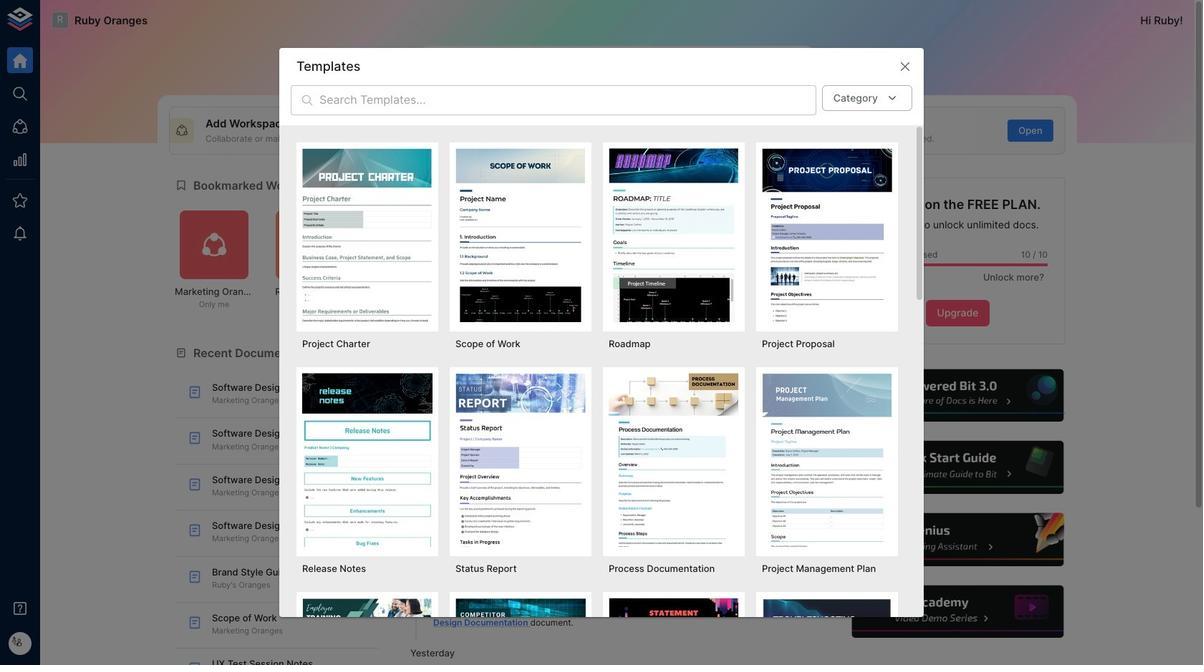 Task type: describe. For each thing, give the bounding box(es) containing it.
Search Templates... text field
[[320, 85, 817, 115]]

4 help image from the top
[[851, 584, 1066, 641]]

2 help image from the top
[[851, 440, 1066, 496]]

1 help image from the top
[[851, 367, 1066, 424]]



Task type: vqa. For each thing, say whether or not it's contained in the screenshot.
acme-
no



Task type: locate. For each thing, give the bounding box(es) containing it.
troubleshooting guide image
[[762, 598, 893, 666]]

roadmap image
[[609, 148, 740, 322]]

project proposal image
[[762, 148, 893, 322]]

status report image
[[456, 373, 586, 547]]

project charter image
[[302, 148, 433, 322]]

statement of work image
[[609, 598, 740, 666]]

project management plan image
[[762, 373, 893, 547]]

release notes image
[[302, 373, 433, 547]]

competitor research report image
[[456, 598, 586, 666]]

3 help image from the top
[[851, 512, 1066, 569]]

help image
[[851, 367, 1066, 424], [851, 440, 1066, 496], [851, 512, 1066, 569], [851, 584, 1066, 641]]

scope of work image
[[456, 148, 586, 322]]

dialog
[[279, 48, 924, 666]]

process documentation image
[[609, 373, 740, 547]]

employee training manual image
[[302, 598, 433, 666]]



